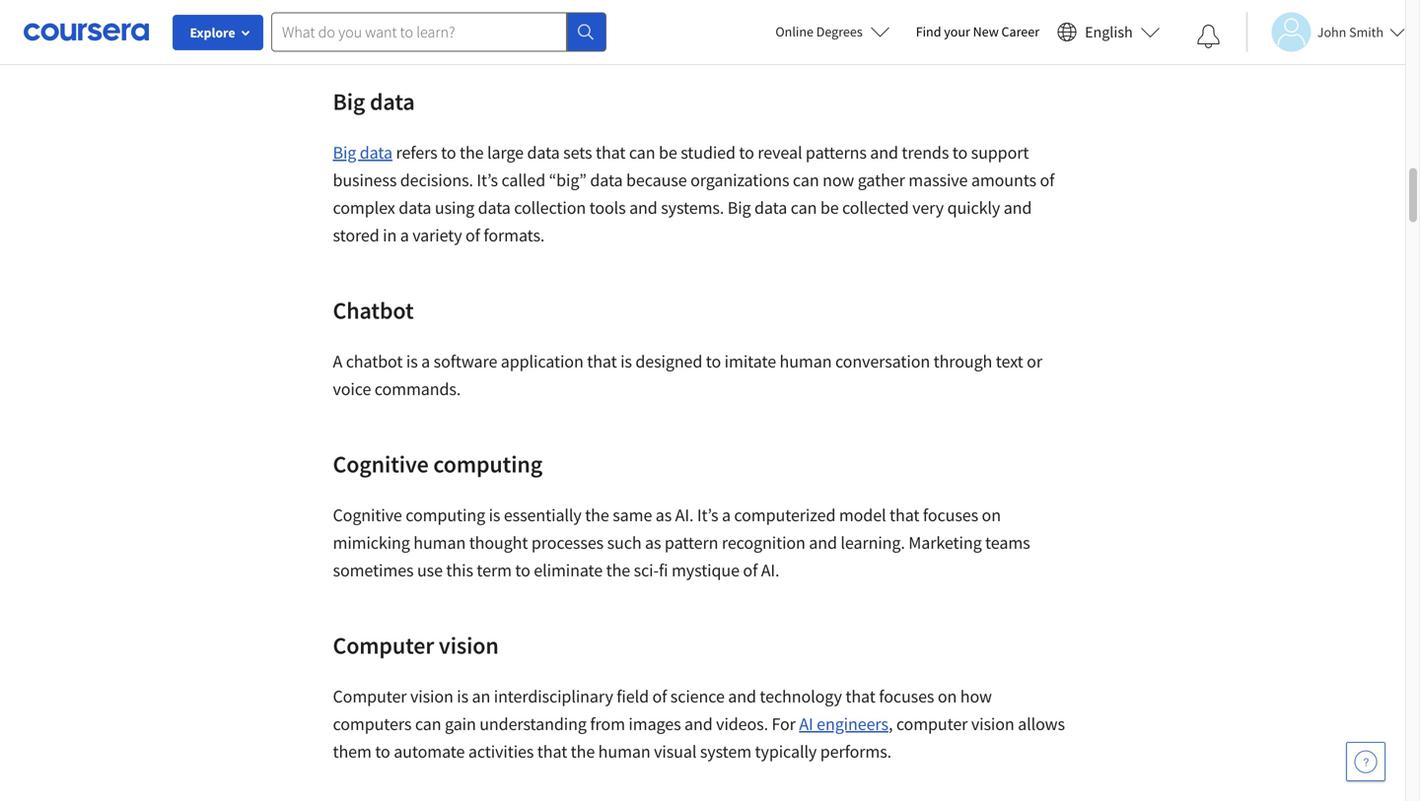 Task type: locate. For each thing, give the bounding box(es) containing it.
is for interdisciplinary
[[457, 686, 468, 708]]

explore
[[190, 24, 235, 41]]

data up tools
[[590, 169, 623, 191]]

that
[[596, 142, 626, 164], [587, 351, 617, 373], [890, 504, 920, 527], [845, 686, 875, 708], [537, 741, 567, 763]]

be down now
[[820, 197, 839, 219]]

0 horizontal spatial a
[[400, 224, 409, 247]]

data
[[370, 87, 415, 116], [360, 142, 392, 164], [527, 142, 560, 164], [590, 169, 623, 191], [399, 197, 431, 219], [478, 197, 511, 219], [754, 197, 787, 219]]

0 vertical spatial computing
[[433, 450, 543, 479]]

human inside 'cognitive computing is essentially the same as ai. it's a computerized model that focuses on mimicking human thought processes such as pattern recognition and learning. marketing teams sometimes use this term to eliminate the sci-fi mystique of ai.'
[[413, 532, 466, 554]]

0 vertical spatial vision
[[439, 631, 499, 661]]

computer inside computer vision is an interdisciplinary field of science and technology that focuses on how computers can gain understanding from images and videos. for
[[333, 686, 407, 708]]

to left imitate
[[706, 351, 721, 373]]

be up because
[[659, 142, 677, 164]]

0 vertical spatial a
[[400, 224, 409, 247]]

computer up the computers
[[333, 686, 407, 708]]

is
[[406, 351, 418, 373], [620, 351, 632, 373], [489, 504, 500, 527], [457, 686, 468, 708]]

1 horizontal spatial a
[[682, 15, 691, 37]]

to up the organizations
[[739, 142, 754, 164]]

more:
[[374, 15, 419, 37]]

chatbot
[[333, 296, 414, 325]]

software
[[434, 351, 497, 373]]

can left now
[[793, 169, 819, 191]]

that up engineers
[[845, 686, 875, 708]]

2 cognitive from the top
[[333, 504, 402, 527]]

1 vertical spatial a
[[333, 351, 342, 373]]

the left same
[[585, 504, 609, 527]]

0 vertical spatial it's
[[477, 169, 498, 191]]

the down from
[[571, 741, 595, 763]]

human inside a chatbot is a software application that is designed to imitate human conversation through text or voice commands.
[[780, 351, 832, 373]]

computers
[[333, 713, 412, 736]]

trends
[[902, 142, 949, 164]]

your
[[944, 23, 970, 40]]

focuses up ,
[[879, 686, 934, 708]]

0 vertical spatial human
[[780, 351, 832, 373]]

1 vertical spatial human
[[413, 532, 466, 554]]

is inside computer vision is an interdisciplinary field of science and technology that focuses on how computers can gain understanding from images and videos. for
[[457, 686, 468, 708]]

computing for cognitive computing is essentially the same as ai. it's a computerized model that focuses on mimicking human thought processes such as pattern recognition and learning. marketing teams sometimes use this term to eliminate the sci-fi mystique of ai.
[[406, 504, 485, 527]]

that right the 'application'
[[587, 351, 617, 373]]

0 horizontal spatial human
[[413, 532, 466, 554]]

0 vertical spatial on
[[982, 504, 1001, 527]]

2 vertical spatial big
[[728, 197, 751, 219]]

imitate
[[724, 351, 776, 373]]

that right model
[[890, 504, 920, 527]]

eliminate
[[534, 560, 603, 582]]

1 vertical spatial focuses
[[879, 686, 934, 708]]

a up voice
[[333, 351, 342, 373]]

big data up business
[[333, 142, 392, 164]]

it's down the large
[[477, 169, 498, 191]]

is left an
[[457, 686, 468, 708]]

and down science
[[684, 713, 713, 736]]

application
[[501, 351, 584, 373]]

of right field
[[652, 686, 667, 708]]

2 vertical spatial vision
[[971, 713, 1014, 736]]

a right in
[[400, 224, 409, 247]]

computing
[[433, 450, 543, 479], [406, 504, 485, 527]]

of right amounts
[[1040, 169, 1055, 191]]

information technology (it) terms: a to z glossary link
[[419, 15, 789, 37]]

human right imitate
[[780, 351, 832, 373]]

vision down how
[[971, 713, 1014, 736]]

data up called on the left of the page
[[527, 142, 560, 164]]

2 horizontal spatial a
[[722, 504, 731, 527]]

computing up essentially
[[433, 450, 543, 479]]

z
[[714, 15, 723, 37]]

1 vertical spatial big data
[[333, 142, 392, 164]]

"big"
[[549, 169, 587, 191]]

to down the computers
[[375, 741, 390, 763]]

1 computer from the top
[[333, 631, 434, 661]]

ai engineers link
[[799, 713, 888, 736]]

computer down sometimes
[[333, 631, 434, 661]]

0 vertical spatial ai.
[[675, 504, 694, 527]]

ai. up pattern in the bottom of the page
[[675, 504, 694, 527]]

big up big data link
[[333, 87, 365, 116]]

help center image
[[1354, 750, 1378, 774]]

of down the using
[[465, 224, 480, 247]]

that inside a chatbot is a software application that is designed to imitate human conversation through text or voice commands.
[[587, 351, 617, 373]]

of
[[1040, 169, 1055, 191], [465, 224, 480, 247], [743, 560, 758, 582], [652, 686, 667, 708]]

can down reveal at the top right
[[791, 197, 817, 219]]

1 vertical spatial on
[[938, 686, 957, 708]]

john smith button
[[1246, 12, 1405, 52]]

data down the organizations
[[754, 197, 787, 219]]

refers to the large data sets that can be studied to reveal patterns and trends to support business decisions. it's called "big" data because organizations can now gather massive amounts of complex data using data collection tools and systems. big data can be collected very quickly and stored in a variety of formats.
[[333, 142, 1055, 247]]

1 cognitive from the top
[[333, 450, 429, 479]]

it's up pattern in the bottom of the page
[[697, 504, 718, 527]]

data up refers
[[370, 87, 415, 116]]

show notifications image
[[1197, 25, 1221, 48]]

1 horizontal spatial human
[[598, 741, 650, 763]]

to right term
[[515, 560, 530, 582]]

cognitive computing
[[333, 450, 543, 479]]

of down recognition
[[743, 560, 758, 582]]

focuses
[[923, 504, 978, 527], [879, 686, 934, 708]]

that down the understanding
[[537, 741, 567, 763]]

big down the organizations
[[728, 197, 751, 219]]

1 vertical spatial as
[[645, 532, 661, 554]]

english button
[[1049, 0, 1168, 64]]

0 vertical spatial be
[[659, 142, 677, 164]]

explore button
[[173, 15, 263, 50]]

support
[[971, 142, 1029, 164]]

0 horizontal spatial on
[[938, 686, 957, 708]]

can
[[629, 142, 655, 164], [793, 169, 819, 191], [791, 197, 817, 219], [415, 713, 441, 736]]

and down amounts
[[1004, 197, 1032, 219]]

called
[[501, 169, 545, 191]]

a
[[682, 15, 691, 37], [333, 351, 342, 373]]

vision inside computer vision is an interdisciplinary field of science and technology that focuses on how computers can gain understanding from images and videos. for
[[410, 686, 453, 708]]

a left z
[[682, 15, 691, 37]]

1 vertical spatial a
[[421, 351, 430, 373]]

vision up an
[[439, 631, 499, 661]]

read more: information technology (it) terms: a to z glossary
[[333, 15, 789, 37]]

reveal
[[758, 142, 802, 164]]

use
[[417, 560, 443, 582]]

2 horizontal spatial human
[[780, 351, 832, 373]]

2 big data from the top
[[333, 142, 392, 164]]

vision for computer vision
[[439, 631, 499, 661]]

the left the large
[[460, 142, 484, 164]]

1 vertical spatial computer
[[333, 686, 407, 708]]

cognitive
[[333, 450, 429, 479], [333, 504, 402, 527]]

conversation
[[835, 351, 930, 373]]

to inside a chatbot is a software application that is designed to imitate human conversation through text or voice commands.
[[706, 351, 721, 373]]

to
[[695, 15, 710, 37], [441, 142, 456, 164], [739, 142, 754, 164], [952, 142, 968, 164], [706, 351, 721, 373], [515, 560, 530, 582], [375, 741, 390, 763]]

computer
[[896, 713, 968, 736]]

0 horizontal spatial ai.
[[675, 504, 694, 527]]

cognitive inside 'cognitive computing is essentially the same as ai. it's a computerized model that focuses on mimicking human thought processes such as pattern recognition and learning. marketing teams sometimes use this term to eliminate the sci-fi mystique of ai.'
[[333, 504, 402, 527]]

find your new career link
[[906, 20, 1049, 44]]

can up automate
[[415, 713, 441, 736]]

automate
[[394, 741, 465, 763]]

2 vertical spatial a
[[722, 504, 731, 527]]

1 horizontal spatial be
[[820, 197, 839, 219]]

0 vertical spatial computer
[[333, 631, 434, 661]]

human up use
[[413, 532, 466, 554]]

0 vertical spatial focuses
[[923, 504, 978, 527]]

information
[[422, 15, 509, 37]]

1 vertical spatial vision
[[410, 686, 453, 708]]

vision up the gain
[[410, 686, 453, 708]]

is up thought
[[489, 504, 500, 527]]

1 vertical spatial it's
[[697, 504, 718, 527]]

vision
[[439, 631, 499, 661], [410, 686, 453, 708], [971, 713, 1014, 736]]

big up business
[[333, 142, 356, 164]]

1 vertical spatial computing
[[406, 504, 485, 527]]

computerized
[[734, 504, 836, 527]]

1 vertical spatial ai.
[[761, 560, 779, 582]]

find your new career
[[916, 23, 1039, 40]]

images
[[629, 713, 681, 736]]

because
[[626, 169, 687, 191]]

1 horizontal spatial it's
[[697, 504, 718, 527]]

how
[[960, 686, 992, 708]]

amounts
[[971, 169, 1036, 191]]

a up commands.
[[421, 351, 430, 373]]

that inside computer vision is an interdisciplinary field of science and technology that focuses on how computers can gain understanding from images and videos. for
[[845, 686, 875, 708]]

a up recognition
[[722, 504, 731, 527]]

as right same
[[656, 504, 672, 527]]

1 big data from the top
[[333, 87, 415, 116]]

1 horizontal spatial a
[[421, 351, 430, 373]]

is up commands.
[[406, 351, 418, 373]]

big data up big data link
[[333, 87, 415, 116]]

that inside , computer vision allows them to automate activities that the human visual system typically performs.
[[537, 741, 567, 763]]

0 horizontal spatial it's
[[477, 169, 498, 191]]

computing down cognitive computing
[[406, 504, 485, 527]]

2 vertical spatial human
[[598, 741, 650, 763]]

big
[[333, 87, 365, 116], [333, 142, 356, 164], [728, 197, 751, 219]]

technology
[[760, 686, 842, 708]]

be
[[659, 142, 677, 164], [820, 197, 839, 219]]

focuses up 'marketing'
[[923, 504, 978, 527]]

visual
[[654, 741, 697, 763]]

online degrees
[[775, 23, 863, 40]]

vision for computer vision is an interdisciplinary field of science and technology that focuses on how computers can gain understanding from images and videos. for
[[410, 686, 453, 708]]

0 vertical spatial cognitive
[[333, 450, 429, 479]]

human inside , computer vision allows them to automate activities that the human visual system typically performs.
[[598, 741, 650, 763]]

ai.
[[675, 504, 694, 527], [761, 560, 779, 582]]

and down computerized
[[809, 532, 837, 554]]

on
[[982, 504, 1001, 527], [938, 686, 957, 708]]

computing inside 'cognitive computing is essentially the same as ai. it's a computerized model that focuses on mimicking human thought processes such as pattern recognition and learning. marketing teams sometimes use this term to eliminate the sci-fi mystique of ai.'
[[406, 504, 485, 527]]

human down from
[[598, 741, 650, 763]]

english
[[1085, 22, 1133, 42]]

1 horizontal spatial on
[[982, 504, 1001, 527]]

computing for cognitive computing
[[433, 450, 543, 479]]

cognitive computing is essentially the same as ai. it's a computerized model that focuses on mimicking human thought processes such as pattern recognition and learning. marketing teams sometimes use this term to eliminate the sci-fi mystique of ai.
[[333, 504, 1030, 582]]

that right sets
[[596, 142, 626, 164]]

None search field
[[271, 12, 606, 52]]

is inside 'cognitive computing is essentially the same as ai. it's a computerized model that focuses on mimicking human thought processes such as pattern recognition and learning. marketing teams sometimes use this term to eliminate the sci-fi mystique of ai.'
[[489, 504, 500, 527]]

as up sci-
[[645, 532, 661, 554]]

2 computer from the top
[[333, 686, 407, 708]]

gather
[[858, 169, 905, 191]]

voice
[[333, 378, 371, 400]]

on up "teams"
[[982, 504, 1001, 527]]

computer for computer vision is an interdisciplinary field of science and technology that focuses on how computers can gain understanding from images and videos. for
[[333, 686, 407, 708]]

fi
[[659, 560, 668, 582]]

it's
[[477, 169, 498, 191], [697, 504, 718, 527]]

0 vertical spatial big data
[[333, 87, 415, 116]]

on left how
[[938, 686, 957, 708]]

read
[[333, 15, 371, 37]]

0 horizontal spatial a
[[333, 351, 342, 373]]

a inside a chatbot is a software application that is designed to imitate human conversation through text or voice commands.
[[421, 351, 430, 373]]

1 vertical spatial cognitive
[[333, 504, 402, 527]]

ai. down recognition
[[761, 560, 779, 582]]

quickly
[[947, 197, 1000, 219]]



Task type: vqa. For each thing, say whether or not it's contained in the screenshot.
AI
yes



Task type: describe. For each thing, give the bounding box(es) containing it.
and up videos.
[[728, 686, 756, 708]]

such
[[607, 532, 642, 554]]

it's inside 'cognitive computing is essentially the same as ai. it's a computerized model that focuses on mimicking human thought processes such as pattern recognition and learning. marketing teams sometimes use this term to eliminate the sci-fi mystique of ai.'
[[697, 504, 718, 527]]

interdisciplinary
[[494, 686, 613, 708]]

ai engineers
[[799, 713, 888, 736]]

now
[[823, 169, 854, 191]]

coursera image
[[24, 16, 149, 48]]

complex
[[333, 197, 395, 219]]

in
[[383, 224, 397, 247]]

chatbot
[[346, 351, 403, 373]]

is for the
[[489, 504, 500, 527]]

recognition
[[722, 532, 806, 554]]

data down the decisions.
[[399, 197, 431, 219]]

online degrees button
[[760, 10, 906, 53]]

glossary
[[726, 15, 789, 37]]

,
[[888, 713, 893, 736]]

and down because
[[629, 197, 657, 219]]

career
[[1001, 23, 1039, 40]]

find
[[916, 23, 941, 40]]

0 vertical spatial big
[[333, 87, 365, 116]]

1 horizontal spatial ai.
[[761, 560, 779, 582]]

from
[[590, 713, 625, 736]]

collection
[[514, 197, 586, 219]]

big data link
[[333, 142, 392, 164]]

cognitive for cognitive computing is essentially the same as ai. it's a computerized model that focuses on mimicking human thought processes such as pattern recognition and learning. marketing teams sometimes use this term to eliminate the sci-fi mystique of ai.
[[333, 504, 402, 527]]

big inside the refers to the large data sets that can be studied to reveal patterns and trends to support business decisions. it's called "big" data because organizations can now gather massive amounts of complex data using data collection tools and systems. big data can be collected very quickly and stored in a variety of formats.
[[728, 197, 751, 219]]

typically
[[755, 741, 817, 763]]

, computer vision allows them to automate activities that the human visual system typically performs.
[[333, 713, 1065, 763]]

and inside 'cognitive computing is essentially the same as ai. it's a computerized model that focuses on mimicking human thought processes such as pattern recognition and learning. marketing teams sometimes use this term to eliminate the sci-fi mystique of ai.'
[[809, 532, 837, 554]]

the inside the refers to the large data sets that can be studied to reveal patterns and trends to support business decisions. it's called "big" data because organizations can now gather massive amounts of complex data using data collection tools and systems. big data can be collected very quickly and stored in a variety of formats.
[[460, 142, 484, 164]]

for
[[772, 713, 796, 736]]

field
[[617, 686, 649, 708]]

can up because
[[629, 142, 655, 164]]

them
[[333, 741, 372, 763]]

stored
[[333, 224, 379, 247]]

0 horizontal spatial be
[[659, 142, 677, 164]]

data up formats.
[[478, 197, 511, 219]]

text
[[996, 351, 1023, 373]]

business
[[333, 169, 397, 191]]

essentially
[[504, 504, 582, 527]]

john
[[1317, 23, 1346, 41]]

term
[[477, 560, 512, 582]]

that inside 'cognitive computing is essentially the same as ai. it's a computerized model that focuses on mimicking human thought processes such as pattern recognition and learning. marketing teams sometimes use this term to eliminate the sci-fi mystique of ai.'
[[890, 504, 920, 527]]

variety
[[412, 224, 462, 247]]

gain
[[445, 713, 476, 736]]

cognitive for cognitive computing
[[333, 450, 429, 479]]

the inside , computer vision allows them to automate activities that the human visual system typically performs.
[[571, 741, 595, 763]]

to right trends
[[952, 142, 968, 164]]

new
[[973, 23, 999, 40]]

tools
[[589, 197, 626, 219]]

degrees
[[816, 23, 863, 40]]

of inside 'cognitive computing is essentially the same as ai. it's a computerized model that focuses on mimicking human thought processes such as pattern recognition and learning. marketing teams sometimes use this term to eliminate the sci-fi mystique of ai.'
[[743, 560, 758, 582]]

systems.
[[661, 197, 724, 219]]

data up business
[[360, 142, 392, 164]]

terms:
[[629, 15, 678, 37]]

1 vertical spatial be
[[820, 197, 839, 219]]

computer for computer vision
[[333, 631, 434, 661]]

to left z
[[695, 15, 710, 37]]

mimicking
[[333, 532, 410, 554]]

processes
[[531, 532, 604, 554]]

0 vertical spatial as
[[656, 504, 672, 527]]

teams
[[985, 532, 1030, 554]]

to inside , computer vision allows them to automate activities that the human visual system typically performs.
[[375, 741, 390, 763]]

to up the decisions.
[[441, 142, 456, 164]]

it's inside the refers to the large data sets that can be studied to reveal patterns and trends to support business decisions. it's called "big" data because organizations can now gather massive amounts of complex data using data collection tools and systems. big data can be collected very quickly and stored in a variety of formats.
[[477, 169, 498, 191]]

or
[[1027, 351, 1042, 373]]

marketing
[[909, 532, 982, 554]]

focuses inside computer vision is an interdisciplinary field of science and technology that focuses on how computers can gain understanding from images and videos. for
[[879, 686, 934, 708]]

commands.
[[375, 378, 461, 400]]

focuses inside 'cognitive computing is essentially the same as ai. it's a computerized model that focuses on mimicking human thought processes such as pattern recognition and learning. marketing teams sometimes use this term to eliminate the sci-fi mystique of ai.'
[[923, 504, 978, 527]]

activities
[[468, 741, 534, 763]]

the left sci-
[[606, 560, 630, 582]]

massive
[[909, 169, 968, 191]]

mystique
[[672, 560, 740, 582]]

allows
[[1018, 713, 1065, 736]]

sometimes
[[333, 560, 414, 582]]

to inside 'cognitive computing is essentially the same as ai. it's a computerized model that focuses on mimicking human thought processes such as pattern recognition and learning. marketing teams sometimes use this term to eliminate the sci-fi mystique of ai.'
[[515, 560, 530, 582]]

vision inside , computer vision allows them to automate activities that the human visual system typically performs.
[[971, 713, 1014, 736]]

studied
[[681, 142, 736, 164]]

is left designed
[[620, 351, 632, 373]]

designed
[[635, 351, 702, 373]]

and up gather
[[870, 142, 898, 164]]

online
[[775, 23, 814, 40]]

very
[[912, 197, 944, 219]]

that inside the refers to the large data sets that can be studied to reveal patterns and trends to support business decisions. it's called "big" data because organizations can now gather massive amounts of complex data using data collection tools and systems. big data can be collected very quickly and stored in a variety of formats.
[[596, 142, 626, 164]]

understanding
[[480, 713, 587, 736]]

decisions.
[[400, 169, 473, 191]]

thought
[[469, 532, 528, 554]]

this
[[446, 560, 473, 582]]

on inside 'cognitive computing is essentially the same as ai. it's a computerized model that focuses on mimicking human thought processes such as pattern recognition and learning. marketing teams sometimes use this term to eliminate the sci-fi mystique of ai.'
[[982, 504, 1001, 527]]

pattern
[[665, 532, 718, 554]]

0 vertical spatial a
[[682, 15, 691, 37]]

can inside computer vision is an interdisciplinary field of science and technology that focuses on how computers can gain understanding from images and videos. for
[[415, 713, 441, 736]]

an
[[472, 686, 490, 708]]

a inside the refers to the large data sets that can be studied to reveal patterns and trends to support business decisions. it's called "big" data because organizations can now gather massive amounts of complex data using data collection tools and systems. big data can be collected very quickly and stored in a variety of formats.
[[400, 224, 409, 247]]

refers
[[396, 142, 437, 164]]

engineers
[[817, 713, 888, 736]]

of inside computer vision is an interdisciplinary field of science and technology that focuses on how computers can gain understanding from images and videos. for
[[652, 686, 667, 708]]

ai
[[799, 713, 813, 736]]

videos.
[[716, 713, 768, 736]]

john smith
[[1317, 23, 1384, 41]]

same
[[613, 504, 652, 527]]

What do you want to learn? text field
[[271, 12, 567, 52]]

a inside 'cognitive computing is essentially the same as ai. it's a computerized model that focuses on mimicking human thought processes such as pattern recognition and learning. marketing teams sometimes use this term to eliminate the sci-fi mystique of ai.'
[[722, 504, 731, 527]]

smith
[[1349, 23, 1384, 41]]

using
[[435, 197, 474, 219]]

learning.
[[841, 532, 905, 554]]

is for software
[[406, 351, 418, 373]]

model
[[839, 504, 886, 527]]

on inside computer vision is an interdisciplinary field of science and technology that focuses on how computers can gain understanding from images and videos. for
[[938, 686, 957, 708]]

1 vertical spatial big
[[333, 142, 356, 164]]

technology
[[513, 15, 598, 37]]

computer vision
[[333, 631, 499, 661]]

a chatbot is a software application that is designed to imitate human conversation through text or voice commands.
[[333, 351, 1042, 400]]

(it)
[[601, 15, 626, 37]]

computer vision is an interdisciplinary field of science and technology that focuses on how computers can gain understanding from images and videos. for
[[333, 686, 992, 736]]

collected
[[842, 197, 909, 219]]

a inside a chatbot is a software application that is designed to imitate human conversation through text or voice commands.
[[333, 351, 342, 373]]

through
[[933, 351, 992, 373]]

science
[[670, 686, 725, 708]]



